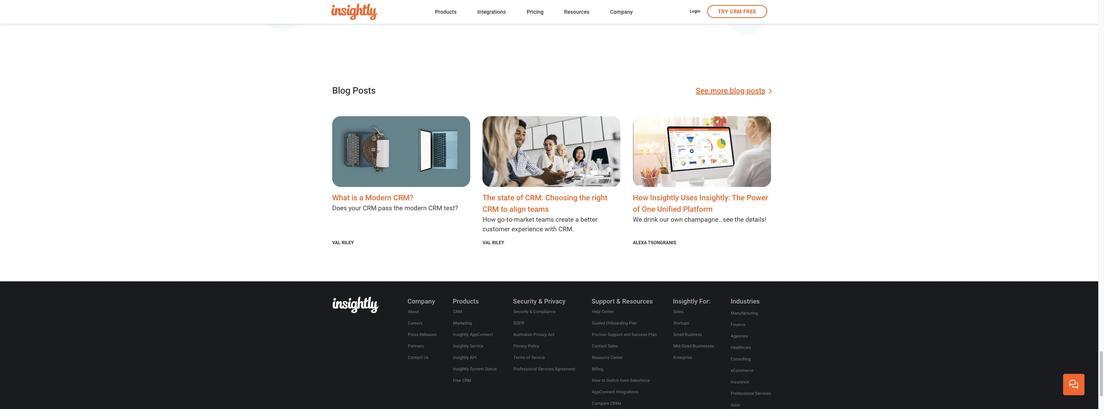 Task type: locate. For each thing, give the bounding box(es) containing it.
2 horizontal spatial &
[[617, 298, 621, 305]]

center right resource
[[611, 355, 623, 360]]

1 vertical spatial contact
[[408, 355, 423, 360]]

1 vertical spatial a
[[576, 216, 579, 223]]

free crm link
[[453, 377, 472, 385]]

insightly logo link
[[332, 4, 423, 20], [333, 297, 379, 315]]

to left switch
[[602, 378, 606, 383]]

industries
[[731, 298, 760, 305]]

plan inside premier support and success plan link
[[649, 332, 657, 337]]

insightly left api
[[453, 355, 469, 360]]

onboarding
[[607, 321, 628, 326]]

businesses
[[693, 344, 715, 349]]

sales link
[[673, 308, 684, 316]]

0 vertical spatial professional
[[514, 367, 537, 372]]

0 vertical spatial appconnect
[[470, 332, 493, 337]]

insightly system status link
[[453, 365, 498, 374]]

2 vertical spatial how
[[592, 378, 601, 383]]

insightly for:
[[673, 298, 711, 305]]

2 val riley from the left
[[483, 240, 504, 246]]

2 horizontal spatial how
[[633, 193, 649, 202]]

a inside what is a modern crm? does your crm pass the modern crm test?
[[360, 193, 364, 202]]

1 vertical spatial sales
[[608, 344, 618, 349]]

sales up resource center
[[608, 344, 618, 349]]

1 horizontal spatial the
[[580, 193, 591, 202]]

how up customer
[[483, 216, 496, 223]]

0 horizontal spatial val riley
[[332, 240, 354, 246]]

service
[[470, 344, 484, 349], [532, 355, 545, 360]]

the inside what is a modern crm? does your crm pass the modern crm test?
[[394, 204, 403, 212]]

riley down your
[[342, 240, 354, 246]]

riley for to
[[492, 240, 504, 246]]

1 horizontal spatial free
[[744, 8, 757, 15]]

how inside how insightly uses insightly: the power of one unified platform we drink our own champagne…see the details!
[[633, 193, 649, 202]]

0 vertical spatial integrations
[[478, 9, 506, 15]]

more
[[711, 86, 729, 95]]

gdpr link
[[514, 319, 525, 328]]

the left power
[[732, 193, 745, 202]]

1 vertical spatial services
[[756, 391, 772, 396]]

1 the from the left
[[483, 193, 496, 202]]

0 vertical spatial contact
[[592, 344, 607, 349]]

1 horizontal spatial contact
[[592, 344, 607, 349]]

privacy left act
[[534, 332, 547, 337]]

platform
[[684, 205, 713, 214]]

0 vertical spatial center
[[602, 309, 614, 314]]

1 vertical spatial plan
[[649, 332, 657, 337]]

& left compliance
[[530, 309, 533, 314]]

center inside help center link
[[602, 309, 614, 314]]

insightly up sales 'link'
[[673, 298, 698, 305]]

2 riley from the left
[[492, 240, 504, 246]]

center
[[602, 309, 614, 314], [611, 355, 623, 360]]

1 horizontal spatial how
[[592, 378, 601, 383]]

our
[[660, 216, 670, 223]]

1 vertical spatial how
[[483, 216, 496, 223]]

plan right success
[[649, 332, 657, 337]]

we
[[633, 216, 643, 223]]

0 horizontal spatial resources
[[565, 9, 590, 15]]

integrations link
[[478, 7, 506, 17]]

a right is
[[360, 193, 364, 202]]

crm.
[[559, 225, 574, 233]]

0 vertical spatial services
[[538, 367, 554, 372]]

security for security & privacy
[[514, 298, 537, 305]]

industries link
[[731, 297, 761, 306]]

see more blog posts
[[696, 86, 766, 95]]

consulting
[[731, 357, 751, 362]]

insightly service
[[453, 344, 484, 349]]

appconnect up insightly service
[[470, 332, 493, 337]]

insightly inside insightly service link
[[453, 344, 469, 349]]

1 vertical spatial security
[[514, 309, 529, 314]]

1 vertical spatial resources
[[623, 298, 653, 305]]

1 vertical spatial of
[[633, 205, 640, 214]]

&
[[539, 298, 543, 305], [617, 298, 621, 305], [530, 309, 533, 314]]

2 horizontal spatial of
[[633, 205, 640, 214]]

of right 'terms'
[[527, 355, 531, 360]]

how down billing link
[[592, 378, 601, 383]]

a inside the state of crm: choosing the right crm to align teams how go-to-market teams create a better customer experience with crm.
[[576, 216, 579, 223]]

free right try
[[744, 8, 757, 15]]

pricing
[[527, 9, 544, 15]]

privacy up compliance
[[545, 298, 566, 305]]

careers
[[408, 321, 423, 326]]

1 vertical spatial the
[[394, 204, 403, 212]]

0 vertical spatial sales
[[674, 309, 684, 314]]

1 horizontal spatial company
[[611, 9, 633, 15]]

1 horizontal spatial a
[[576, 216, 579, 223]]

insightly up insightly api
[[453, 344, 469, 349]]

insightly down marketing link
[[453, 332, 469, 337]]

to inside the state of crm: choosing the right crm to align teams how go-to-market teams create a better customer experience with crm.
[[501, 205, 508, 214]]

1 horizontal spatial services
[[756, 391, 772, 396]]

service down the insightly appconnect link
[[470, 344, 484, 349]]

try crm free button
[[708, 5, 768, 18]]

finance link
[[731, 321, 746, 329]]

security up gdpr
[[514, 309, 529, 314]]

test?
[[444, 204, 458, 212]]

0 vertical spatial plan
[[629, 321, 638, 326]]

0 horizontal spatial integrations
[[478, 9, 506, 15]]

try
[[718, 8, 729, 15]]

0 horizontal spatial services
[[538, 367, 554, 372]]

professional services agreement
[[514, 367, 576, 372]]

resource
[[592, 355, 610, 360]]

appconnect integrations link
[[592, 388, 639, 397]]

crm up go-
[[483, 205, 499, 214]]

val for what is a modern crm?
[[332, 240, 341, 246]]

0 vertical spatial to
[[501, 205, 508, 214]]

how
[[633, 193, 649, 202], [483, 216, 496, 223], [592, 378, 601, 383]]

how for to
[[592, 378, 601, 383]]

1 vertical spatial integrations
[[617, 390, 639, 395]]

support
[[592, 298, 615, 305], [608, 332, 623, 337]]

your
[[349, 204, 361, 212]]

enterprise link
[[673, 354, 693, 362]]

ecommerce link
[[731, 367, 755, 375]]

0 horizontal spatial the
[[394, 204, 403, 212]]

1 horizontal spatial val riley
[[483, 240, 504, 246]]

small business
[[674, 332, 702, 337]]

terms
[[514, 355, 526, 360]]

security up security & compliance
[[514, 298, 537, 305]]

the left 'right'
[[580, 193, 591, 202]]

1 riley from the left
[[342, 240, 354, 246]]

1 horizontal spatial professional
[[731, 391, 755, 396]]

insightly api link
[[453, 354, 477, 362]]

australian
[[514, 332, 533, 337]]

0 vertical spatial service
[[470, 344, 484, 349]]

terms of service
[[514, 355, 545, 360]]

& up compliance
[[539, 298, 543, 305]]

1 horizontal spatial of
[[527, 355, 531, 360]]

crm down insightly system status link on the left of the page
[[463, 378, 472, 383]]

services inside professional services agreement link
[[538, 367, 554, 372]]

insightly inside how insightly uses insightly: the power of one unified platform we drink our own champagne…see the details!
[[651, 193, 679, 202]]

1 vertical spatial support
[[608, 332, 623, 337]]

support up help center
[[592, 298, 615, 305]]

val riley for the state of crm: choosing the right crm to align teams
[[483, 240, 504, 246]]

terms of service link
[[514, 354, 546, 362]]

0 horizontal spatial to
[[501, 205, 508, 214]]

0 horizontal spatial val
[[332, 240, 341, 246]]

small business link
[[673, 331, 703, 339]]

resource center
[[592, 355, 623, 360]]

professional down insurance link
[[731, 391, 755, 396]]

premier support and success plan
[[592, 332, 657, 337]]

free down insightly system status link on the left of the page
[[453, 378, 462, 383]]

a left better
[[576, 216, 579, 223]]

for:
[[700, 298, 711, 305]]

& up onboarding
[[617, 298, 621, 305]]

0 horizontal spatial contact
[[408, 355, 423, 360]]

contact down premier in the bottom right of the page
[[592, 344, 607, 349]]

0 horizontal spatial free
[[453, 378, 462, 383]]

policy
[[529, 344, 540, 349]]

the left the details!
[[735, 216, 744, 223]]

teams up with
[[536, 216, 555, 223]]

1 horizontal spatial appconnect
[[592, 390, 616, 395]]

0 vertical spatial resources
[[565, 9, 590, 15]]

1 horizontal spatial sales
[[674, 309, 684, 314]]

how up one on the right
[[633, 193, 649, 202]]

insightly appconnect
[[453, 332, 493, 337]]

teams down crm:
[[528, 205, 549, 214]]

support inside premier support and success plan link
[[608, 332, 623, 337]]

support down guided onboarding plan link
[[608, 332, 623, 337]]

the down crm? at the left top of page
[[394, 204, 403, 212]]

1 vertical spatial to
[[602, 378, 606, 383]]

of up "align"
[[517, 193, 524, 202]]

insightly up "unified"
[[651, 193, 679, 202]]

2 val from the left
[[483, 240, 491, 246]]

1 horizontal spatial service
[[532, 355, 545, 360]]

0 horizontal spatial professional
[[514, 367, 537, 372]]

1 horizontal spatial val
[[483, 240, 491, 246]]

the left state
[[483, 193, 496, 202]]

1 horizontal spatial riley
[[492, 240, 504, 246]]

the inside how insightly uses insightly: the power of one unified platform we drink our own champagne…see the details!
[[735, 216, 744, 223]]

1 vertical spatial products
[[453, 298, 479, 305]]

2 the from the left
[[732, 193, 745, 202]]

system
[[470, 367, 484, 372]]

insightly system status
[[453, 367, 497, 372]]

riley down customer
[[492, 240, 504, 246]]

center inside resource center link
[[611, 355, 623, 360]]

appconnect up compare
[[592, 390, 616, 395]]

state
[[498, 193, 515, 202]]

insightly inside insightly system status link
[[453, 367, 469, 372]]

to up go-
[[501, 205, 508, 214]]

0 vertical spatial security
[[514, 298, 537, 305]]

0 vertical spatial privacy
[[545, 298, 566, 305]]

of up we at bottom right
[[633, 205, 640, 214]]

0 vertical spatial insightly logo link
[[332, 4, 423, 20]]

val for the state of crm: choosing the right crm to align teams
[[483, 240, 491, 246]]

val riley for what is a modern crm?
[[332, 240, 354, 246]]

0 vertical spatial the
[[580, 193, 591, 202]]

insightly up free crm
[[453, 367, 469, 372]]

what is a modern crm? does your crm pass the modern crm test?
[[332, 193, 458, 212]]

0 horizontal spatial riley
[[342, 240, 354, 246]]

products
[[435, 9, 457, 15], [453, 298, 479, 305]]

0 horizontal spatial &
[[530, 309, 533, 314]]

gdpr
[[514, 321, 525, 326]]

1 val riley from the left
[[332, 240, 354, 246]]

0 horizontal spatial plan
[[629, 321, 638, 326]]

insightly for insightly api
[[453, 355, 469, 360]]

crm right try
[[730, 8, 742, 15]]

1 vertical spatial free
[[453, 378, 462, 383]]

1 vertical spatial service
[[532, 355, 545, 360]]

contact for contact sales
[[592, 344, 607, 349]]

crm inside button
[[730, 8, 742, 15]]

val down customer
[[483, 240, 491, 246]]

compare crms link
[[592, 400, 622, 408]]

0 horizontal spatial a
[[360, 193, 364, 202]]

val riley down customer
[[483, 240, 504, 246]]

2 horizontal spatial the
[[735, 216, 744, 223]]

0 horizontal spatial the
[[483, 193, 496, 202]]

contact for contact us
[[408, 355, 423, 360]]

the
[[483, 193, 496, 202], [732, 193, 745, 202]]

center right help
[[602, 309, 614, 314]]

guided
[[592, 321, 606, 326]]

0 vertical spatial of
[[517, 193, 524, 202]]

partners
[[408, 344, 424, 349]]

how to switch from salesforce link
[[592, 377, 651, 385]]

services
[[538, 367, 554, 372], [756, 391, 772, 396]]

0 vertical spatial a
[[360, 193, 364, 202]]

val riley down does at left
[[332, 240, 354, 246]]

blog
[[730, 86, 745, 95]]

1 horizontal spatial plan
[[649, 332, 657, 337]]

1 vertical spatial professional
[[731, 391, 755, 396]]

1 vertical spatial company
[[408, 298, 435, 305]]

guided onboarding plan link
[[592, 319, 638, 328]]

pricing link
[[527, 7, 544, 17]]

0 vertical spatial free
[[744, 8, 757, 15]]

insightly inside insightly api link
[[453, 355, 469, 360]]

1 horizontal spatial &
[[539, 298, 543, 305]]

0 horizontal spatial of
[[517, 193, 524, 202]]

0 horizontal spatial service
[[470, 344, 484, 349]]

plan inside guided onboarding plan link
[[629, 321, 638, 326]]

center for help center
[[602, 309, 614, 314]]

val down does at left
[[332, 240, 341, 246]]

1 vertical spatial insightly logo image
[[333, 297, 379, 313]]

1 vertical spatial teams
[[536, 216, 555, 223]]

services inside professional services link
[[756, 391, 772, 396]]

enterprise
[[674, 355, 693, 360]]

one
[[642, 205, 656, 214]]

australian privacy act link
[[514, 331, 555, 339]]

insightly logo image
[[332, 4, 377, 20], [333, 297, 379, 313]]

privacy up 'terms'
[[514, 344, 527, 349]]

service down policy
[[532, 355, 545, 360]]

of inside how insightly uses insightly: the power of one unified platform we drink our own champagne…see the details!
[[633, 205, 640, 214]]

the inside the state of crm: choosing the right crm to align teams how go-to-market teams create a better customer experience with crm.
[[483, 193, 496, 202]]

1 val from the left
[[332, 240, 341, 246]]

how to switch from salesforce
[[592, 378, 650, 383]]

1 horizontal spatial the
[[732, 193, 745, 202]]

champagne…see
[[685, 216, 734, 223]]

professional down terms of service link
[[514, 367, 537, 372]]

0 horizontal spatial how
[[483, 216, 496, 223]]

the state of crm: choosing the right crm to align teams link
[[483, 193, 608, 214]]

plan up and at the right bottom of page
[[629, 321, 638, 326]]

startups
[[674, 321, 690, 326]]

1 vertical spatial center
[[611, 355, 623, 360]]

2 vertical spatial the
[[735, 216, 744, 223]]

premier
[[592, 332, 607, 337]]

how for insightly
[[633, 193, 649, 202]]

sales up startups
[[674, 309, 684, 314]]

0 horizontal spatial company
[[408, 298, 435, 305]]

healthcare
[[731, 345, 752, 350]]

0 vertical spatial how
[[633, 193, 649, 202]]

contact left us
[[408, 355, 423, 360]]

0 horizontal spatial appconnect
[[470, 332, 493, 337]]

alexa
[[633, 240, 647, 246]]

free inside button
[[744, 8, 757, 15]]

a
[[360, 193, 364, 202], [576, 216, 579, 223]]



Task type: describe. For each thing, give the bounding box(es) containing it.
compare
[[592, 401, 610, 406]]

login
[[690, 9, 701, 14]]

insightly for insightly for:
[[673, 298, 698, 305]]

view of user of insightly crm. image
[[633, 116, 772, 187]]

contact us link
[[408, 354, 429, 362]]

insightly for insightly service
[[453, 344, 469, 349]]

healthcare link
[[731, 344, 752, 352]]

products link
[[435, 7, 457, 17]]

resource center link
[[592, 354, 624, 362]]

help center link
[[592, 308, 615, 316]]

better
[[581, 216, 598, 223]]

marketing
[[453, 321, 472, 326]]

& for compliance
[[530, 309, 533, 314]]

consulting link
[[731, 355, 752, 364]]

1 horizontal spatial resources
[[623, 298, 653, 305]]

billing
[[592, 367, 604, 372]]

appconnect integrations
[[592, 390, 639, 395]]

does
[[332, 204, 347, 212]]

see
[[696, 86, 709, 95]]

professional services link
[[731, 390, 772, 398]]

crm up marketing
[[453, 309, 462, 314]]

manufacturing
[[731, 311, 759, 316]]

free inside 'link'
[[453, 378, 462, 383]]

insightly appconnect link
[[453, 331, 494, 339]]

of inside the state of crm: choosing the right crm to align teams how go-to-market teams create a better customer experience with crm.
[[517, 193, 524, 202]]

solar
[[731, 403, 741, 408]]

center for resource center
[[611, 355, 623, 360]]

status
[[485, 367, 497, 372]]

mid-
[[674, 344, 682, 349]]

insightly for insightly system status
[[453, 367, 469, 372]]

posts
[[353, 85, 376, 96]]

manufacturing link
[[731, 309, 759, 318]]

alexa tsongranis
[[633, 240, 677, 246]]

crm:
[[526, 193, 544, 202]]

salesforce
[[630, 378, 650, 383]]

go-
[[498, 216, 507, 223]]

the inside how insightly uses insightly: the power of one unified platform we drink our own champagne…see the details!
[[732, 193, 745, 202]]

startups link
[[673, 319, 690, 328]]

1 horizontal spatial integrations
[[617, 390, 639, 395]]

crm down what is a modern crm? link
[[363, 204, 377, 212]]

insurance link
[[731, 378, 750, 387]]

customer
[[483, 225, 510, 233]]

drink
[[644, 216, 659, 223]]

contact us
[[408, 355, 429, 360]]

professional for professional services agreement
[[514, 367, 537, 372]]

crm left test?
[[429, 204, 443, 212]]

solar link
[[731, 401, 741, 409]]

market
[[515, 216, 535, 223]]

1 horizontal spatial to
[[602, 378, 606, 383]]

blog
[[332, 85, 351, 96]]

ecommerce
[[731, 368, 754, 373]]

about
[[408, 309, 419, 314]]

modern
[[366, 193, 392, 202]]

0 vertical spatial support
[[592, 298, 615, 305]]

with
[[545, 225, 557, 233]]

crm link
[[453, 308, 463, 316]]

0 horizontal spatial sales
[[608, 344, 618, 349]]

riley for pass
[[342, 240, 354, 246]]

2 vertical spatial privacy
[[514, 344, 527, 349]]

service inside insightly service link
[[470, 344, 484, 349]]

professional services agreement link
[[514, 365, 576, 374]]

align teams ebook feature insightly blog image
[[483, 116, 621, 187]]

align
[[510, 205, 526, 214]]

& for resources
[[617, 298, 621, 305]]

insightly for insightly appconnect
[[453, 332, 469, 337]]

api
[[470, 355, 477, 360]]

the inside the state of crm: choosing the right crm to align teams how go-to-market teams create a better customer experience with crm.
[[580, 193, 591, 202]]

how insightly uses insightly: the power of one unified platform we drink our own champagne…see the details!
[[633, 193, 769, 223]]

service inside terms of service link
[[532, 355, 545, 360]]

unified
[[658, 205, 682, 214]]

releases
[[420, 332, 437, 337]]

typewriter and laptop together. image
[[332, 116, 471, 187]]

agencies
[[731, 334, 749, 339]]

crm?
[[394, 193, 414, 202]]

uses
[[681, 193, 698, 202]]

how insightly uses insightly: the power of one unified platform link
[[633, 193, 769, 214]]

posts
[[747, 86, 766, 95]]

try crm free link
[[708, 5, 768, 18]]

create
[[556, 216, 574, 223]]

agreement
[[555, 367, 576, 372]]

security for security & compliance
[[514, 309, 529, 314]]

act
[[548, 332, 555, 337]]

1 vertical spatial insightly logo link
[[333, 297, 379, 315]]

compliance
[[534, 309, 556, 314]]

billing link
[[592, 365, 604, 374]]

power
[[747, 193, 769, 202]]

what
[[332, 193, 350, 202]]

how inside the state of crm: choosing the right crm to align teams how go-to-market teams create a better customer experience with crm.
[[483, 216, 496, 223]]

0 vertical spatial company
[[611, 9, 633, 15]]

1 vertical spatial privacy
[[534, 332, 547, 337]]

2 vertical spatial of
[[527, 355, 531, 360]]

try crm free
[[718, 8, 757, 15]]

crm inside the state of crm: choosing the right crm to align teams how go-to-market teams create a better customer experience with crm.
[[483, 205, 499, 214]]

details!
[[746, 216, 767, 223]]

services for professional services
[[756, 391, 772, 396]]

the state of crm: choosing the right crm to align teams how go-to-market teams create a better customer experience with crm.
[[483, 193, 608, 233]]

insightly:
[[700, 193, 731, 202]]

login link
[[690, 9, 701, 15]]

partners link
[[408, 342, 425, 351]]

& for privacy
[[539, 298, 543, 305]]

us
[[424, 355, 429, 360]]

business
[[685, 332, 702, 337]]

sales inside 'link'
[[674, 309, 684, 314]]

contact sales
[[592, 344, 618, 349]]

guided onboarding plan
[[592, 321, 638, 326]]

services for professional services agreement
[[538, 367, 554, 372]]

see more blog posts link
[[696, 86, 772, 95]]

right
[[592, 193, 608, 202]]

1 vertical spatial appconnect
[[592, 390, 616, 395]]

0 vertical spatial products
[[435, 9, 457, 15]]

professional for professional services
[[731, 391, 755, 396]]

australian privacy act
[[514, 332, 555, 337]]

company link
[[611, 7, 633, 17]]

privacy policy link
[[514, 342, 540, 351]]

mid-sized businesses link
[[673, 342, 715, 351]]

pass
[[379, 204, 392, 212]]

help
[[592, 309, 601, 314]]

modern
[[405, 204, 427, 212]]

crms
[[611, 401, 622, 406]]

security & privacy
[[514, 298, 566, 305]]

experience
[[512, 225, 543, 233]]

switch
[[607, 378, 619, 383]]

0 vertical spatial insightly logo image
[[332, 4, 377, 20]]

professional services
[[731, 391, 772, 396]]

0 vertical spatial teams
[[528, 205, 549, 214]]



Task type: vqa. For each thing, say whether or not it's contained in the screenshot.


